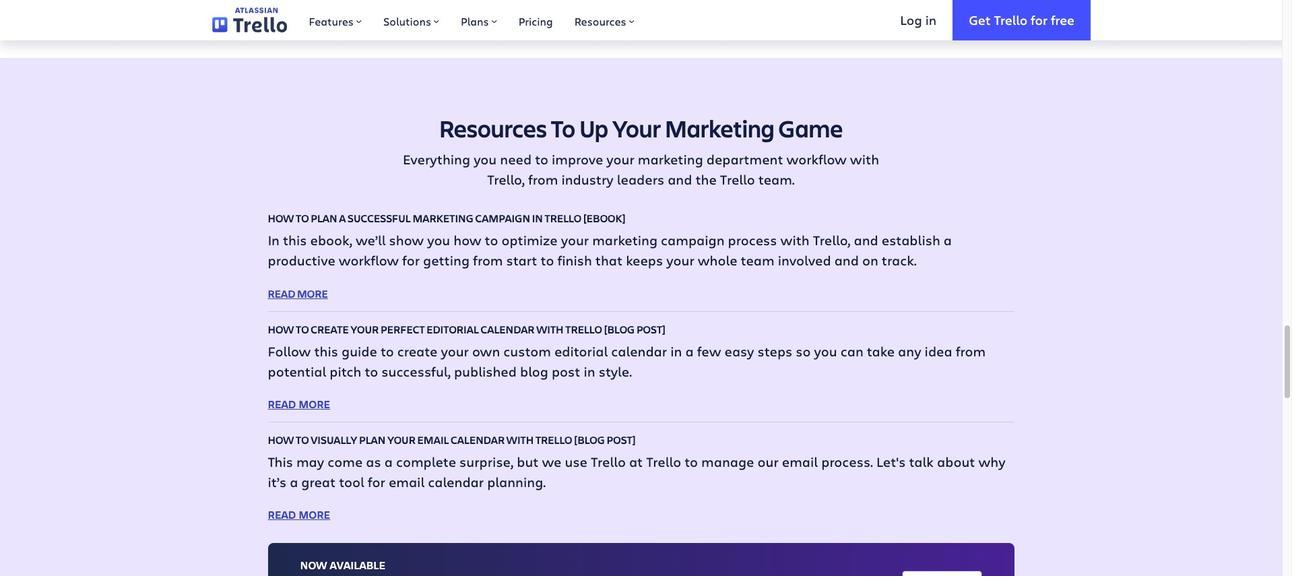 Task type: describe. For each thing, give the bounding box(es) containing it.
calendar for surprise,
[[451, 433, 505, 447]]

published
[[454, 362, 517, 381]]

that
[[596, 251, 623, 269]]

[blog for use
[[574, 433, 605, 447]]

on
[[863, 251, 879, 269]]

your inside how to visually plan your email calendar with trello [blog post] this may come as a complete surprise, but we use trello at trello to manage our email process. let's talk about why it's a great tool for email calendar planning.
[[388, 433, 416, 447]]

log in link
[[885, 0, 953, 40]]

complete
[[396, 453, 456, 471]]

editorial
[[427, 322, 479, 336]]

pricing
[[519, 14, 553, 28]]

steps
[[758, 342, 793, 360]]

2 read more from the top
[[268, 397, 330, 412]]

a
[[339, 211, 346, 225]]

log
[[901, 11, 923, 28]]

resources for resources to up your marketing game everything you need to improve your marketing department workflow with trello, from industry leaders and the trello team.
[[439, 112, 547, 144]]

get trello for free link
[[953, 0, 1091, 40]]

you inside resources to up your marketing game everything you need to improve your marketing department workflow with trello, from industry leaders and the trello team.
[[474, 150, 497, 168]]

few
[[697, 342, 722, 360]]

in
[[532, 211, 543, 225]]

your down campaign
[[667, 251, 695, 269]]

how for this
[[268, 211, 294, 225]]

the
[[696, 170, 717, 188]]

3 read from the top
[[268, 507, 296, 522]]

style.
[[599, 362, 632, 381]]

with inside how to plan a successful marketing campaign in trello [ebook] in this ebook, we'll show you how to optimize your marketing campaign process with trello, and establish a productive workflow for getting from start to finish that keeps your whole team involved and on track.
[[781, 231, 810, 249]]

0 horizontal spatial email
[[389, 473, 425, 491]]

successful
[[348, 211, 411, 225]]

it's
[[268, 473, 287, 491]]

talk
[[910, 453, 934, 471]]

we
[[542, 453, 562, 471]]

you inside how to create your perfect editorial calendar with trello [blog post] follow this guide to create your own custom editorial calendar in a few easy steps so you can take any idea from potential pitch to successful, published blog post in style.
[[815, 342, 838, 360]]

plans
[[461, 14, 489, 28]]

for inside how to visually plan your email calendar with trello [blog post] this may come as a complete surprise, but we use trello at trello to manage our email process. let's talk about why it's a great tool for email calendar planning.
[[368, 473, 385, 491]]

plan inside how to visually plan your email calendar with trello [blog post] this may come as a complete surprise, but we use trello at trello to manage our email process. let's talk about why it's a great tool for email calendar planning.
[[359, 433, 386, 447]]

pitch
[[330, 362, 362, 381]]

take
[[867, 342, 895, 360]]

team
[[741, 251, 775, 269]]

ebook,
[[310, 231, 352, 249]]

2 read from the top
[[268, 397, 296, 412]]

from for optimize
[[473, 251, 503, 269]]

how to visually plan your email calendar with trello [blog post] this may come as a complete surprise, but we use trello at trello to manage our email process. let's talk about why it's a great tool for email calendar planning.
[[268, 433, 1006, 491]]

why
[[979, 453, 1006, 471]]

workflow inside resources to up your marketing game everything you need to improve your marketing department workflow with trello, from industry leaders and the trello team.
[[787, 150, 847, 168]]

industry
[[562, 170, 614, 188]]

process.
[[822, 453, 874, 471]]

your inside resources to up your marketing game everything you need to improve your marketing department workflow with trello, from industry leaders and the trello team.
[[607, 150, 635, 168]]

at
[[629, 453, 643, 471]]

an illustration showing examples of automation image
[[652, 0, 1015, 4]]

trello inside get trello for free link
[[994, 11, 1028, 28]]

features
[[309, 14, 354, 28]]

show
[[389, 231, 424, 249]]

create
[[311, 322, 349, 336]]

our
[[758, 453, 779, 471]]

marketing
[[413, 211, 474, 225]]

as
[[366, 453, 381, 471]]

this inside how to create your perfect editorial calendar with trello [blog post] follow this guide to create your own custom editorial calendar in a few easy steps so you can take any idea from potential pitch to successful, published blog post in style.
[[314, 342, 338, 360]]

a right it's
[[290, 473, 298, 491]]

solutions button
[[373, 0, 450, 40]]

trello left 'at'
[[591, 453, 626, 471]]

follow
[[268, 342, 311, 360]]

to right how
[[485, 231, 498, 249]]

free
[[1051, 11, 1075, 28]]

now available
[[300, 558, 386, 573]]

up
[[580, 112, 609, 144]]

blog
[[520, 362, 549, 381]]

a right as
[[385, 453, 393, 471]]

easy
[[725, 342, 755, 360]]

potential
[[268, 362, 326, 381]]

get trello for free
[[969, 11, 1075, 28]]

whole
[[698, 251, 738, 269]]

1 read from the top
[[268, 286, 295, 300]]

any
[[899, 342, 922, 360]]

in
[[268, 231, 280, 249]]

post
[[552, 362, 581, 381]]

perfect
[[381, 322, 425, 336]]

leaders
[[617, 170, 665, 188]]

solutions
[[383, 14, 431, 28]]

3 read more from the top
[[268, 507, 330, 522]]

surprise,
[[460, 453, 514, 471]]

we'll
[[356, 231, 386, 249]]

how to plan a successful marketing campaign in trello [ebook] in this ebook, we'll show you how to optimize your marketing campaign process with trello, and establish a productive workflow for getting from start to finish that keeps your whole team involved and on track.
[[268, 211, 952, 269]]

marketing
[[665, 112, 775, 144]]

from for custom
[[956, 342, 986, 360]]

custom
[[504, 342, 551, 360]]

0 vertical spatial email
[[782, 453, 818, 471]]

own
[[473, 342, 500, 360]]

post] for trello
[[607, 433, 636, 447]]

features button
[[298, 0, 373, 40]]

plans button
[[450, 0, 508, 40]]

email
[[418, 433, 449, 447]]

campaign
[[475, 211, 530, 225]]

to inside resources to up your marketing game everything you need to improve your marketing department workflow with trello, from industry leaders and the trello team.
[[535, 150, 549, 168]]

get
[[969, 11, 991, 28]]

trello right 'at'
[[647, 453, 682, 471]]

so
[[796, 342, 811, 360]]

1 vertical spatial more
[[299, 397, 330, 412]]

successful,
[[382, 362, 451, 381]]

visually
[[311, 433, 357, 447]]

1 read more link from the top
[[268, 286, 328, 300]]



Task type: vqa. For each thing, say whether or not it's contained in the screenshot.
Create from template… icon
no



Task type: locate. For each thing, give the bounding box(es) containing it.
for down show
[[402, 251, 420, 269]]

0 vertical spatial trello,
[[487, 170, 525, 188]]

atlassian trello image
[[212, 8, 287, 33]]

pricing link
[[508, 0, 564, 40]]

trello inside how to create your perfect editorial calendar with trello [blog post] follow this guide to create your own custom editorial calendar in a few easy steps so you can take any idea from potential pitch to successful, published blog post in style.
[[566, 322, 602, 336]]

and
[[668, 170, 692, 188], [854, 231, 879, 249], [835, 251, 859, 269]]

0 vertical spatial this
[[283, 231, 307, 249]]

[blog inside how to create your perfect editorial calendar with trello [blog post] follow this guide to create your own custom editorial calendar in a few easy steps so you can take any idea from potential pitch to successful, published blog post in style.
[[604, 322, 635, 336]]

0 horizontal spatial from
[[473, 251, 503, 269]]

2 vertical spatial to
[[296, 433, 309, 447]]

plan
[[311, 211, 337, 225], [359, 433, 386, 447]]

everything
[[403, 150, 471, 168]]

with for but
[[507, 433, 534, 447]]

calendar inside how to create your perfect editorial calendar with trello [blog post] follow this guide to create your own custom editorial calendar in a few easy steps so you can take any idea from potential pitch to successful, published blog post in style.
[[481, 322, 535, 336]]

1 read more from the top
[[268, 286, 328, 300]]

1 vertical spatial trello
[[566, 322, 602, 336]]

from inside how to plan a successful marketing campaign in trello [ebook] in this ebook, we'll show you how to optimize your marketing campaign process with trello, and establish a productive workflow for getting from start to finish that keeps your whole team involved and on track.
[[473, 251, 503, 269]]

how inside how to create your perfect editorial calendar with trello [blog post] follow this guide to create your own custom editorial calendar in a few easy steps so you can take any idea from potential pitch to successful, published blog post in style.
[[268, 322, 294, 336]]

read down productive
[[268, 286, 295, 300]]

2 vertical spatial read
[[268, 507, 296, 522]]

how up in
[[268, 211, 294, 225]]

0 horizontal spatial your
[[351, 322, 379, 336]]

and inside resources to up your marketing game everything you need to improve your marketing department workflow with trello, from industry leaders and the trello team.
[[668, 170, 692, 188]]

calendar
[[481, 322, 535, 336], [451, 433, 505, 447]]

0 horizontal spatial you
[[427, 231, 450, 249]]

read more link down potential
[[268, 397, 330, 412]]

finish
[[558, 251, 592, 269]]

1 horizontal spatial your
[[388, 433, 416, 447]]

email down complete at left bottom
[[389, 473, 425, 491]]

2 horizontal spatial in
[[926, 11, 937, 28]]

0 vertical spatial your
[[351, 322, 379, 336]]

trello for your
[[545, 211, 582, 225]]

team.
[[759, 170, 795, 188]]

1 vertical spatial your
[[388, 433, 416, 447]]

email
[[782, 453, 818, 471], [389, 473, 425, 491]]

trello, down need
[[487, 170, 525, 188]]

your inside how to create your perfect editorial calendar with trello [blog post] follow this guide to create your own custom editorial calendar in a few easy steps so you can take any idea from potential pitch to successful, published blog post in style.
[[441, 342, 469, 360]]

calendar inside how to visually plan your email calendar with trello [blog post] this may come as a complete surprise, but we use trello at trello to manage our email process. let's talk about why it's a great tool for email calendar planning.
[[428, 473, 484, 491]]

to
[[551, 112, 576, 144]]

1 horizontal spatial you
[[474, 150, 497, 168]]

1 vertical spatial and
[[854, 231, 879, 249]]

workflow down game
[[787, 150, 847, 168]]

post]
[[637, 322, 666, 336], [607, 433, 636, 447]]

[blog inside how to visually plan your email calendar with trello [blog post] this may come as a complete surprise, but we use trello at trello to manage our email process. let's talk about why it's a great tool for email calendar planning.
[[574, 433, 605, 447]]

0 horizontal spatial for
[[368, 473, 385, 491]]

to right start
[[541, 251, 554, 269]]

read more link
[[268, 286, 328, 300], [268, 397, 330, 412], [268, 507, 330, 522]]

workflow down we'll
[[339, 251, 399, 269]]

with inside how to create your perfect editorial calendar with trello [blog post] follow this guide to create your own custom editorial calendar in a few easy steps so you can take any idea from potential pitch to successful, published blog post in style.
[[537, 322, 564, 336]]

workflow inside how to plan a successful marketing campaign in trello [ebook] in this ebook, we'll show you how to optimize your marketing campaign process with trello, and establish a productive workflow for getting from start to finish that keeps your whole team involved and on track.
[[339, 251, 399, 269]]

to right need
[[535, 150, 549, 168]]

calendar down complete at left bottom
[[428, 473, 484, 491]]

a
[[944, 231, 952, 249], [686, 342, 694, 360], [385, 453, 393, 471], [290, 473, 298, 491]]

to
[[296, 211, 309, 225], [296, 322, 309, 336], [296, 433, 309, 447]]

1 horizontal spatial plan
[[359, 433, 386, 447]]

resources for resources
[[575, 14, 627, 28]]

track.
[[882, 251, 917, 269]]

great
[[302, 473, 336, 491]]

0 vertical spatial marketing
[[638, 150, 704, 168]]

0 vertical spatial trello
[[545, 211, 582, 225]]

0 horizontal spatial post]
[[607, 433, 636, 447]]

post] inside how to create your perfect editorial calendar with trello [blog post] follow this guide to create your own custom editorial calendar in a few easy steps so you can take any idea from potential pitch to successful, published blog post in style.
[[637, 322, 666, 336]]

1 vertical spatial to
[[296, 322, 309, 336]]

read down potential
[[268, 397, 296, 412]]

2 vertical spatial from
[[956, 342, 986, 360]]

2 read more link from the top
[[268, 397, 330, 412]]

resources up need
[[439, 112, 547, 144]]

a inside how to create your perfect editorial calendar with trello [blog post] follow this guide to create your own custom editorial calendar in a few easy steps so you can take any idea from potential pitch to successful, published blog post in style.
[[686, 342, 694, 360]]

1 vertical spatial resources
[[439, 112, 547, 144]]

marketing inside how to plan a successful marketing campaign in trello [ebook] in this ebook, we'll show you how to optimize your marketing campaign process with trello, and establish a productive workflow for getting from start to finish that keeps your whole team involved and on track.
[[593, 231, 658, 249]]

calendar up 'custom'
[[481, 322, 535, 336]]

trello right get
[[994, 11, 1028, 28]]

to inside how to visually plan your email calendar with trello [blog post] this may come as a complete surprise, but we use trello at trello to manage our email process. let's talk about why it's a great tool for email calendar planning.
[[685, 453, 698, 471]]

how inside how to plan a successful marketing campaign in trello [ebook] in this ebook, we'll show you how to optimize your marketing campaign process with trello, and establish a productive workflow for getting from start to finish that keeps your whole team involved and on track.
[[268, 211, 294, 225]]

how
[[454, 231, 482, 249]]

1 vertical spatial read more link
[[268, 397, 330, 412]]

email right our
[[782, 453, 818, 471]]

to up may
[[296, 433, 309, 447]]

editorial
[[555, 342, 608, 360]]

you
[[474, 150, 497, 168], [427, 231, 450, 249], [815, 342, 838, 360]]

game
[[779, 112, 843, 144]]

1 vertical spatial in
[[671, 342, 682, 360]]

from down need
[[528, 170, 558, 188]]

establish
[[882, 231, 941, 249]]

calendar inside how to create your perfect editorial calendar with trello [blog post] follow this guide to create your own custom editorial calendar in a few easy steps so you can take any idea from potential pitch to successful, published blog post in style.
[[612, 342, 667, 360]]

to for this
[[296, 433, 309, 447]]

read more link down 'great'
[[268, 507, 330, 522]]

your
[[607, 150, 635, 168], [561, 231, 589, 249], [667, 251, 695, 269], [441, 342, 469, 360]]

0 vertical spatial for
[[1031, 11, 1048, 28]]

[blog up style.
[[604, 322, 635, 336]]

start
[[507, 251, 538, 269]]

1 vertical spatial read more
[[268, 397, 330, 412]]

plan left a
[[311, 211, 337, 225]]

to
[[535, 150, 549, 168], [485, 231, 498, 249], [541, 251, 554, 269], [381, 342, 394, 360], [365, 362, 378, 381], [685, 453, 698, 471]]

0 vertical spatial workflow
[[787, 150, 847, 168]]

1 horizontal spatial in
[[671, 342, 682, 360]]

productive
[[268, 251, 336, 269]]

0 horizontal spatial plan
[[311, 211, 337, 225]]

for down as
[[368, 473, 385, 491]]

1 vertical spatial [blog
[[574, 433, 605, 447]]

in left few
[[671, 342, 682, 360]]

[blog up use
[[574, 433, 605, 447]]

0 vertical spatial from
[[528, 170, 558, 188]]

to for this
[[296, 211, 309, 225]]

0 horizontal spatial with
[[507, 433, 534, 447]]

use
[[565, 453, 588, 471]]

create
[[398, 342, 438, 360]]

2 horizontal spatial you
[[815, 342, 838, 360]]

to left a
[[296, 211, 309, 225]]

1 vertical spatial how
[[268, 322, 294, 336]]

may
[[297, 453, 324, 471]]

2 vertical spatial you
[[815, 342, 838, 360]]

a inside how to plan a successful marketing campaign in trello [ebook] in this ebook, we'll show you how to optimize your marketing campaign process with trello, and establish a productive workflow for getting from start to finish that keeps your whole team involved and on track.
[[944, 231, 952, 249]]

to left the manage
[[685, 453, 698, 471]]

from inside how to create your perfect editorial calendar with trello [blog post] follow this guide to create your own custom editorial calendar in a few easy steps so you can take any idea from potential pitch to successful, published blog post in style.
[[956, 342, 986, 360]]

workflow
[[787, 150, 847, 168], [339, 251, 399, 269]]

this down create
[[314, 342, 338, 360]]

trello right in
[[545, 211, 582, 225]]

1 vertical spatial trello,
[[813, 231, 851, 249]]

more down 'great'
[[299, 507, 330, 522]]

0 vertical spatial read more link
[[268, 286, 328, 300]]

trello down the department
[[720, 170, 755, 188]]

read more down productive
[[268, 286, 328, 300]]

this
[[283, 231, 307, 249], [314, 342, 338, 360]]

post] for in
[[637, 322, 666, 336]]

about
[[938, 453, 976, 471]]

2 vertical spatial how
[[268, 433, 294, 447]]

from inside resources to up your marketing game everything you need to improve your marketing department workflow with trello, from industry leaders and the trello team.
[[528, 170, 558, 188]]

guide
[[342, 342, 377, 360]]

to down guide
[[365, 362, 378, 381]]

0 horizontal spatial with
[[781, 231, 810, 249]]

how for this
[[268, 433, 294, 447]]

1 horizontal spatial from
[[528, 170, 558, 188]]

trello,
[[487, 170, 525, 188], [813, 231, 851, 249]]

0 vertical spatial read more
[[268, 286, 328, 300]]

and up 'on'
[[854, 231, 879, 249]]

1 vertical spatial calendar
[[428, 473, 484, 491]]

read more down potential
[[268, 397, 330, 412]]

[blog
[[604, 322, 635, 336], [574, 433, 605, 447]]

more down productive
[[297, 286, 328, 300]]

marketing up the that
[[593, 231, 658, 249]]

campaign
[[661, 231, 725, 249]]

0 horizontal spatial in
[[584, 362, 596, 381]]

1 vertical spatial email
[[389, 473, 425, 491]]

you right the so
[[815, 342, 838, 360]]

1 horizontal spatial resources
[[575, 14, 627, 28]]

1 vertical spatial read
[[268, 397, 296, 412]]

this right in
[[283, 231, 307, 249]]

optimize
[[502, 231, 558, 249]]

trello, inside resources to up your marketing game everything you need to improve your marketing department workflow with trello, from industry leaders and the trello team.
[[487, 170, 525, 188]]

1 vertical spatial with
[[781, 231, 810, 249]]

0 vertical spatial how
[[268, 211, 294, 225]]

you inside how to plan a successful marketing campaign in trello [ebook] in this ebook, we'll show you how to optimize your marketing campaign process with trello, and establish a productive workflow for getting from start to finish that keeps your whole team involved and on track.
[[427, 231, 450, 249]]

trello inside how to plan a successful marketing campaign in trello [ebook] in this ebook, we'll show you how to optimize your marketing campaign process with trello, and establish a productive workflow for getting from start to finish that keeps your whole team involved and on track.
[[545, 211, 582, 225]]

2 horizontal spatial for
[[1031, 11, 1048, 28]]

0 horizontal spatial this
[[283, 231, 307, 249]]

your
[[613, 112, 661, 144]]

1 vertical spatial from
[[473, 251, 503, 269]]

and left 'on'
[[835, 251, 859, 269]]

1 horizontal spatial calendar
[[612, 342, 667, 360]]

0 vertical spatial plan
[[311, 211, 337, 225]]

your left email on the bottom of the page
[[388, 433, 416, 447]]

marketing up leaders
[[638, 150, 704, 168]]

read more down 'great'
[[268, 507, 330, 522]]

2 horizontal spatial from
[[956, 342, 986, 360]]

2 vertical spatial and
[[835, 251, 859, 269]]

and left the
[[668, 170, 692, 188]]

to inside how to plan a successful marketing campaign in trello [ebook] in this ebook, we'll show you how to optimize your marketing campaign process with trello, and establish a productive workflow for getting from start to finish that keeps your whole team involved and on track.
[[296, 211, 309, 225]]

2 to from the top
[[296, 322, 309, 336]]

0 horizontal spatial resources
[[439, 112, 547, 144]]

1 vertical spatial this
[[314, 342, 338, 360]]

how up this
[[268, 433, 294, 447]]

1 how from the top
[[268, 211, 294, 225]]

3 to from the top
[[296, 433, 309, 447]]

3 read more link from the top
[[268, 507, 330, 522]]

[blog for calendar
[[604, 322, 635, 336]]

for inside how to plan a successful marketing campaign in trello [ebook] in this ebook, we'll show you how to optimize your marketing campaign process with trello, and establish a productive workflow for getting from start to finish that keeps your whole team involved and on track.
[[402, 251, 420, 269]]

1 vertical spatial plan
[[359, 433, 386, 447]]

log in
[[901, 11, 937, 28]]

0 horizontal spatial trello,
[[487, 170, 525, 188]]

1 vertical spatial marketing
[[593, 231, 658, 249]]

0 vertical spatial to
[[296, 211, 309, 225]]

post] inside how to visually plan your email calendar with trello [blog post] this may come as a complete surprise, but we use trello at trello to manage our email process. let's talk about why it's a great tool for email calendar planning.
[[607, 433, 636, 447]]

planning.
[[487, 473, 546, 491]]

1 vertical spatial workflow
[[339, 251, 399, 269]]

plan up as
[[359, 433, 386, 447]]

trello
[[545, 211, 582, 225], [566, 322, 602, 336], [536, 433, 573, 447]]

0 horizontal spatial workflow
[[339, 251, 399, 269]]

[ebook]
[[584, 211, 626, 225]]

with inside resources to up your marketing game everything you need to improve your marketing department workflow with trello, from industry leaders and the trello team.
[[851, 150, 880, 168]]

1 horizontal spatial trello,
[[813, 231, 851, 249]]

2 vertical spatial in
[[584, 362, 596, 381]]

3 how from the top
[[268, 433, 294, 447]]

marketing inside resources to up your marketing game everything you need to improve your marketing department workflow with trello, from industry leaders and the trello team.
[[638, 150, 704, 168]]

0 vertical spatial read
[[268, 286, 295, 300]]

how
[[268, 211, 294, 225], [268, 322, 294, 336], [268, 433, 294, 447]]

how up follow
[[268, 322, 294, 336]]

2 how from the top
[[268, 322, 294, 336]]

to inside how to visually plan your email calendar with trello [blog post] this may come as a complete surprise, but we use trello at trello to manage our email process. let's talk about why it's a great tool for email calendar planning.
[[296, 433, 309, 447]]

your down editorial
[[441, 342, 469, 360]]

with inside how to visually plan your email calendar with trello [blog post] this may come as a complete surprise, but we use trello at trello to manage our email process. let's talk about why it's a great tool for email calendar planning.
[[507, 433, 534, 447]]

1 horizontal spatial this
[[314, 342, 338, 360]]

available
[[330, 558, 386, 573]]

let's
[[877, 453, 906, 471]]

resources
[[575, 14, 627, 28], [439, 112, 547, 144]]

your up guide
[[351, 322, 379, 336]]

2 vertical spatial trello
[[536, 433, 573, 447]]

trello up we
[[536, 433, 573, 447]]

department
[[707, 150, 784, 168]]

marketing
[[638, 150, 704, 168], [593, 231, 658, 249]]

trello, up involved
[[813, 231, 851, 249]]

resources inside dropdown button
[[575, 14, 627, 28]]

for inside get trello for free link
[[1031, 11, 1048, 28]]

1 horizontal spatial workflow
[[787, 150, 847, 168]]

to up follow
[[296, 322, 309, 336]]

trello inside how to visually plan your email calendar with trello [blog post] this may come as a complete surprise, but we use trello at trello to manage our email process. let's talk about why it's a great tool for email calendar planning.
[[536, 433, 573, 447]]

2 vertical spatial read more link
[[268, 507, 330, 522]]

how for follow
[[268, 322, 294, 336]]

trello up editorial
[[566, 322, 602, 336]]

resources to up your marketing game everything you need to improve your marketing department workflow with trello, from industry leaders and the trello team.
[[403, 112, 880, 188]]

a right establish
[[944, 231, 952, 249]]

0 horizontal spatial calendar
[[428, 473, 484, 491]]

trello for we
[[536, 433, 573, 447]]

this inside how to plan a successful marketing campaign in trello [ebook] in this ebook, we'll show you how to optimize your marketing campaign process with trello, and establish a productive workflow for getting from start to finish that keeps your whole team involved and on track.
[[283, 231, 307, 249]]

process
[[728, 231, 778, 249]]

calendar
[[612, 342, 667, 360], [428, 473, 484, 491]]

resources inside resources to up your marketing game everything you need to improve your marketing department workflow with trello, from industry leaders and the trello team.
[[439, 112, 547, 144]]

1 vertical spatial post]
[[607, 433, 636, 447]]

a left few
[[686, 342, 694, 360]]

1 horizontal spatial email
[[782, 453, 818, 471]]

plan inside how to plan a successful marketing campaign in trello [ebook] in this ebook, we'll show you how to optimize your marketing campaign process with trello, and establish a productive workflow for getting from start to finish that keeps your whole team involved and on track.
[[311, 211, 337, 225]]

manage
[[702, 453, 755, 471]]

in down editorial
[[584, 362, 596, 381]]

from right idea
[[956, 342, 986, 360]]

calendar up the surprise,
[[451, 433, 505, 447]]

0 vertical spatial and
[[668, 170, 692, 188]]

read down it's
[[268, 507, 296, 522]]

from down how
[[473, 251, 503, 269]]

0 vertical spatial in
[[926, 11, 937, 28]]

2 vertical spatial more
[[299, 507, 330, 522]]

trello, inside how to plan a successful marketing campaign in trello [ebook] in this ebook, we'll show you how to optimize your marketing campaign process with trello, and establish a productive workflow for getting from start to finish that keeps your whole team involved and on track.
[[813, 231, 851, 249]]

0 vertical spatial post]
[[637, 322, 666, 336]]

2 vertical spatial for
[[368, 473, 385, 491]]

0 vertical spatial with
[[851, 150, 880, 168]]

involved
[[778, 251, 832, 269]]

your inside how to create your perfect editorial calendar with trello [blog post] follow this guide to create your own custom editorial calendar in a few easy steps so you can take any idea from potential pitch to successful, published blog post in style.
[[351, 322, 379, 336]]

0 vertical spatial more
[[297, 286, 328, 300]]

0 vertical spatial with
[[537, 322, 564, 336]]

now
[[300, 558, 327, 573]]

read more link down productive
[[268, 286, 328, 300]]

0 vertical spatial resources
[[575, 14, 627, 28]]

1 horizontal spatial for
[[402, 251, 420, 269]]

0 vertical spatial you
[[474, 150, 497, 168]]

but
[[517, 453, 539, 471]]

read
[[268, 286, 295, 300], [268, 397, 296, 412], [268, 507, 296, 522]]

1 horizontal spatial with
[[537, 322, 564, 336]]

in right log
[[926, 11, 937, 28]]

0 vertical spatial calendar
[[481, 322, 535, 336]]

your up leaders
[[607, 150, 635, 168]]

improve
[[552, 150, 603, 168]]

keeps
[[626, 251, 663, 269]]

can
[[841, 342, 864, 360]]

idea
[[925, 342, 953, 360]]

calendar for own
[[481, 322, 535, 336]]

1 vertical spatial calendar
[[451, 433, 505, 447]]

more down potential
[[299, 397, 330, 412]]

1 vertical spatial for
[[402, 251, 420, 269]]

to for follow
[[296, 322, 309, 336]]

1 vertical spatial you
[[427, 231, 450, 249]]

1 horizontal spatial with
[[851, 150, 880, 168]]

0 vertical spatial [blog
[[604, 322, 635, 336]]

to inside how to create your perfect editorial calendar with trello [blog post] follow this guide to create your own custom editorial calendar in a few easy steps so you can take any idea from potential pitch to successful, published blog post in style.
[[296, 322, 309, 336]]

1 horizontal spatial post]
[[637, 322, 666, 336]]

resources right pricing
[[575, 14, 627, 28]]

this
[[268, 453, 293, 471]]

calendar inside how to visually plan your email calendar with trello [blog post] this may come as a complete surprise, but we use trello at trello to manage our email process. let's talk about why it's a great tool for email calendar planning.
[[451, 433, 505, 447]]

trello inside resources to up your marketing game everything you need to improve your marketing department workflow with trello, from industry leaders and the trello team.
[[720, 170, 755, 188]]

you up getting
[[427, 231, 450, 249]]

how inside how to visually plan your email calendar with trello [blog post] this may come as a complete surprise, but we use trello at trello to manage our email process. let's talk about why it's a great tool for email calendar planning.
[[268, 433, 294, 447]]

with for custom
[[537, 322, 564, 336]]

1 to from the top
[[296, 211, 309, 225]]

calendar up style.
[[612, 342, 667, 360]]

resources button
[[564, 0, 646, 40]]

trello for editorial
[[566, 322, 602, 336]]

with up but
[[507, 433, 534, 447]]

0 vertical spatial calendar
[[612, 342, 667, 360]]

come
[[328, 453, 363, 471]]

trello
[[994, 11, 1028, 28], [720, 170, 755, 188], [591, 453, 626, 471], [647, 453, 682, 471]]

2 vertical spatial read more
[[268, 507, 330, 522]]

to down perfect
[[381, 342, 394, 360]]

from
[[528, 170, 558, 188], [473, 251, 503, 269], [956, 342, 986, 360]]

1 vertical spatial with
[[507, 433, 534, 447]]

your
[[351, 322, 379, 336], [388, 433, 416, 447]]

with up 'custom'
[[537, 322, 564, 336]]

for left free
[[1031, 11, 1048, 28]]

your up the finish on the top of the page
[[561, 231, 589, 249]]

more
[[297, 286, 328, 300], [299, 397, 330, 412], [299, 507, 330, 522]]

you left need
[[474, 150, 497, 168]]



